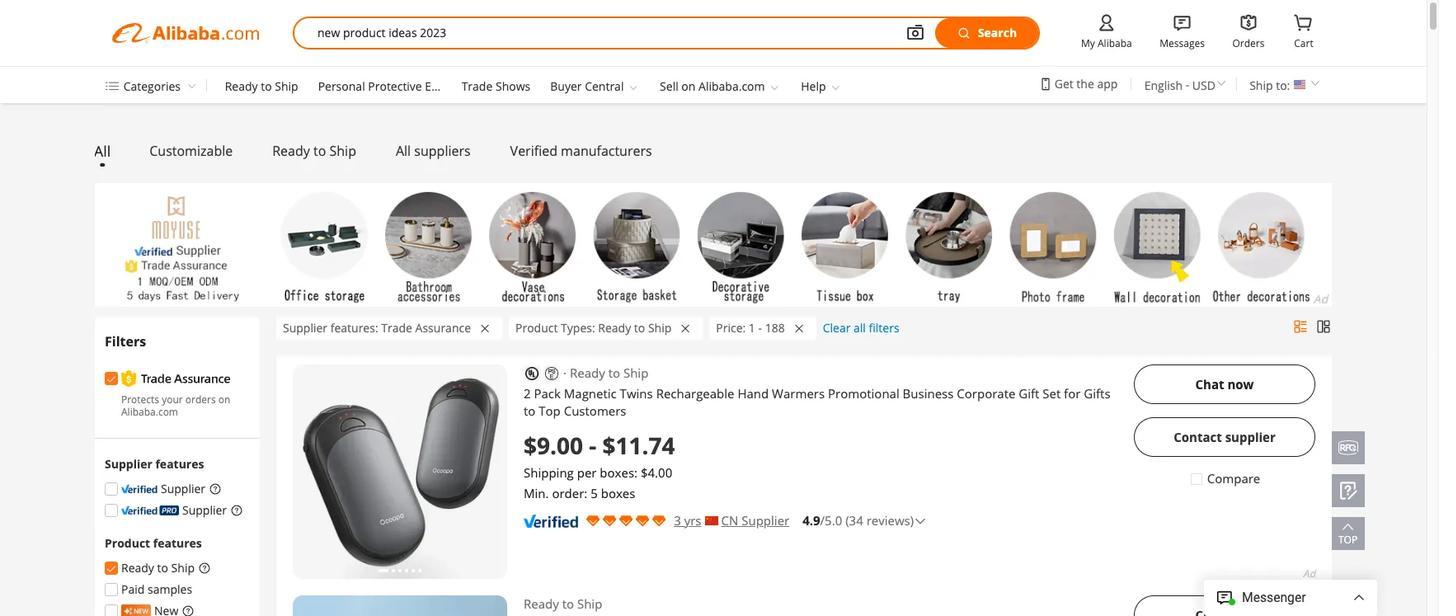 Task type: describe. For each thing, give the bounding box(es) containing it.
suppliers
[[414, 142, 471, 160]]

$11.74
[[603, 430, 675, 461]]

business
[[903, 385, 954, 402]]

compare link
[[1189, 470, 1261, 488]]

2 pack magnetic twins rechargeable hand warmers promotional business corporate gift set for gifts to top customers link
[[524, 385, 1111, 419]]

all for all
[[94, 141, 111, 161]]

 link
[[1171, 11, 1194, 35]]

sell on alibaba.com link
[[660, 78, 765, 94]]

1 supplier link from the top
[[105, 481, 205, 497]]

pack
[[534, 385, 561, 402]]

get the app link
[[1055, 76, 1118, 92]]

cart
[[1295, 36, 1314, 50]]

hand
[[738, 385, 769, 402]]

- for $11.74
[[589, 430, 597, 461]]

customizable
[[149, 142, 233, 160]]

contact
[[1174, 429, 1222, 445]]

personal protective equipment link
[[318, 78, 484, 94]]

product for product types: ready to ship
[[516, 320, 558, 336]]

set
[[1043, 385, 1061, 402]]

now
[[1228, 376, 1254, 392]]

product features
[[105, 536, 202, 551]]

0 vertical spatial trade
[[462, 78, 493, 94]]

messages link
[[1160, 35, 1205, 51]]

new product ideas 2023 text field
[[318, 18, 883, 48]]

category image
[[104, 76, 119, 96]]

$9.00 - $11.74 link
[[524, 430, 1118, 461]]

features for product features
[[153, 536, 202, 551]]

 cart
[[1293, 11, 1316, 50]]

chat now
[[1196, 376, 1254, 392]]

/5.0
[[820, 512, 842, 529]]

filters
[[105, 332, 146, 351]]

0 vertical spatial alibaba.com
[[699, 78, 765, 94]]

clear
[[823, 320, 851, 336]]

close image for product types: ready to ship
[[682, 323, 690, 335]]

 orders
[[1233, 11, 1265, 50]]

price:
[[716, 320, 746, 336]]

product types: ready to ship
[[516, 320, 672, 336]]

 link
[[1237, 11, 1260, 35]]

shipping
[[524, 464, 574, 481]]

arrow down image left the "ship to:"
[[1214, 76, 1229, 91]]

 link
[[1095, 11, 1118, 35]]

the
[[1077, 76, 1094, 92]]

my
[[1081, 36, 1095, 50]]

gift
[[1019, 385, 1040, 402]]

your
[[162, 392, 183, 406]]


[[1237, 11, 1260, 35]]

$9.00 - $11.74 shipping per boxes: $4.00 min. order: 5 boxes
[[524, 430, 675, 502]]

3
[[674, 512, 681, 529]]


[[906, 23, 926, 42]]

all suppliers link
[[396, 142, 471, 160]]

assurance
[[415, 320, 471, 336]]

features:
[[331, 320, 378, 336]]

5
[[591, 485, 598, 502]]


[[1293, 11, 1316, 35]]

contact supplier
[[1174, 429, 1276, 445]]

boxes
[[601, 485, 635, 502]]

cn image
[[705, 516, 718, 526]]

protects
[[121, 392, 159, 406]]

sell on alibaba.com
[[660, 78, 765, 94]]

arrow down image for buyer central
[[627, 81, 640, 94]]

corporate
[[957, 385, 1016, 402]]

features for supplier features
[[155, 457, 204, 472]]

warmers
[[772, 385, 825, 402]]

all for all suppliers
[[396, 142, 411, 160]]

chat now link
[[1134, 365, 1316, 404]]

all link
[[94, 141, 111, 161]]

all suppliers
[[396, 142, 471, 160]]

app
[[1097, 76, 1118, 92]]

english - usd
[[1145, 76, 1216, 93]]

supplier features: trade assurance
[[283, 320, 471, 336]]

clear all filters link
[[823, 320, 900, 336]]

select image
[[106, 564, 117, 575]]

product for product features
[[105, 536, 150, 551]]

supplier down protects on the left bottom of page
[[105, 457, 152, 472]]

samples
[[148, 582, 192, 598]]

search
[[978, 25, 1017, 40]]

reviews)
[[867, 512, 914, 529]]

orders link
[[1233, 35, 1265, 51]]

rechargeable
[[656, 385, 735, 402]]

mail image
[[471, 385, 490, 405]]

2
[[524, 385, 531, 402]]

messages
[[1160, 36, 1205, 50]]


[[957, 26, 972, 40]]

paid
[[121, 582, 145, 598]]

arrow down image right help
[[829, 81, 842, 94]]



Task type: vqa. For each thing, say whether or not it's contained in the screenshot.
right cotton,
no



Task type: locate. For each thing, give the bounding box(es) containing it.
all left suppliers
[[396, 142, 411, 160]]

help
[[801, 78, 826, 94]]

0 vertical spatial on
[[682, 78, 696, 94]]

trade shows link
[[462, 78, 531, 94]]

close image right assurance
[[481, 323, 489, 335]]

supplier link up product features
[[105, 503, 227, 518]]

supplier down supplier features
[[161, 481, 205, 497]]

0 vertical spatial product
[[516, 320, 558, 336]]

get the app
[[1055, 76, 1118, 92]]

0 horizontal spatial product
[[105, 536, 150, 551]]

per
[[577, 464, 597, 481]]

-
[[1186, 76, 1190, 92], [758, 320, 762, 336], [589, 430, 597, 461]]

supplier
[[283, 320, 328, 336], [105, 457, 152, 472], [161, 481, 205, 497], [182, 503, 227, 518], [742, 512, 790, 529]]

ad
[[1314, 291, 1328, 307], [1303, 567, 1316, 581]]

trade left the shows
[[462, 78, 493, 94]]

supplier right cn
[[742, 512, 790, 529]]

cart link
[[1295, 35, 1314, 50]]

trade shows
[[462, 78, 531, 94]]

supplier link down supplier features
[[105, 481, 205, 497]]

0 horizontal spatial all
[[94, 141, 111, 161]]

0 horizontal spatial close image
[[481, 323, 489, 335]]


[[1171, 11, 1194, 35]]

ul image
[[525, 367, 539, 380]]

188
[[765, 320, 785, 336]]

help link
[[801, 78, 826, 94]]

arrow down image right central
[[627, 81, 640, 94]]

4.9 /5.0 (34 reviews)
[[803, 512, 914, 529]]

product
[[516, 320, 558, 336], [105, 536, 150, 551]]

product left types:
[[516, 320, 558, 336]]

cn
[[721, 512, 739, 529]]

arrow down image right flag us icon at the right of page
[[1308, 76, 1323, 91]]

all down category icon
[[94, 141, 111, 161]]

ready
[[225, 78, 258, 94], [272, 142, 310, 160], [598, 320, 631, 336], [570, 365, 605, 381], [121, 560, 154, 576], [524, 596, 559, 612]]

 link
[[1293, 11, 1316, 35]]

arrow down image
[[627, 81, 640, 94], [768, 81, 781, 94]]

close image
[[795, 323, 803, 335]]

1 horizontal spatial arrow down image
[[768, 81, 781, 94]]

1 vertical spatial -
[[758, 320, 762, 336]]

- left usd
[[1186, 76, 1190, 92]]

top
[[539, 403, 561, 419]]

boxes:
[[600, 464, 638, 481]]

ship
[[1250, 77, 1273, 93], [275, 78, 298, 94], [330, 142, 356, 160], [648, 320, 672, 336], [624, 365, 649, 381], [171, 560, 195, 576], [577, 596, 602, 612]]

- right 1
[[758, 320, 762, 336]]

0 horizontal spatial -
[[589, 430, 597, 461]]

1 horizontal spatial -
[[758, 320, 762, 336]]

2 supplier link from the top
[[105, 503, 227, 518]]

0 horizontal spatial arrow down image
[[627, 81, 640, 94]]

alibaba.com inside the protects your orders on alibaba.com
[[121, 405, 178, 419]]

- inside $9.00 - $11.74 shipping per boxes: $4.00 min. order: 5 boxes
[[589, 430, 597, 461]]

verified manufacturers
[[510, 142, 652, 160]]

0 vertical spatial features
[[155, 457, 204, 472]]

customers
[[564, 403, 627, 419]]

1 vertical spatial trade
[[381, 320, 412, 336]]

$9.00
[[524, 430, 583, 461]]

filters
[[869, 320, 900, 336]]

(34
[[846, 512, 863, 529]]

1 vertical spatial alibaba.com
[[121, 405, 178, 419]]

english
[[1145, 77, 1183, 93]]

arrow up image
[[1339, 517, 1359, 537]]

features down the protects your orders on alibaba.com
[[155, 457, 204, 472]]

1 horizontal spatial close image
[[682, 323, 690, 335]]

3 yrs
[[674, 512, 702, 529]]

0 horizontal spatial trade
[[381, 320, 412, 336]]

0 vertical spatial ad
[[1314, 291, 1328, 307]]

2 pack magnetic twins rechargeable hand warmers promotional business corporate gift set for gifts to top customers
[[524, 385, 1111, 419]]

alibaba.com right sell
[[699, 78, 765, 94]]

flag us image
[[1293, 79, 1307, 92]]

2 horizontal spatial -
[[1186, 76, 1190, 92]]

cn supplier
[[721, 512, 790, 529]]

paid samples
[[121, 582, 192, 598]]

close image for supplier features: trade assurance
[[481, 323, 489, 335]]

pse image
[[545, 367, 558, 380]]

price: 1 - 188
[[716, 320, 785, 336]]

close image
[[481, 323, 489, 335], [682, 323, 690, 335]]

1 horizontal spatial all
[[396, 142, 411, 160]]

categories
[[123, 78, 181, 94]]

my alibaba link
[[1081, 35, 1132, 51]]

to:
[[1276, 77, 1290, 93]]

 search
[[957, 25, 1017, 40]]

supplier up product features
[[182, 503, 227, 518]]

2 vertical spatial -
[[589, 430, 597, 461]]

sell
[[660, 78, 679, 94]]

 my alibaba
[[1081, 11, 1132, 50]]

yrs
[[684, 512, 702, 529]]

arrow down image left help
[[768, 81, 781, 94]]

1 vertical spatial supplier link
[[105, 503, 227, 518]]

close image left price:
[[682, 323, 690, 335]]

1 horizontal spatial on
[[682, 78, 696, 94]]

1 vertical spatial ad
[[1303, 567, 1316, 581]]

on inside the protects your orders on alibaba.com
[[218, 392, 230, 406]]

1 vertical spatial product
[[105, 536, 150, 551]]

product up select icon
[[105, 536, 150, 551]]

customizable link
[[149, 142, 233, 160]]

supplier features
[[105, 457, 204, 472]]

on right orders at the bottom left of the page
[[218, 392, 230, 406]]

on right sell
[[682, 78, 696, 94]]

arrow down image
[[1214, 76, 1229, 91], [1308, 76, 1323, 91], [184, 79, 197, 93], [829, 81, 842, 94]]


[[1095, 11, 1118, 35]]

get
[[1055, 76, 1074, 92]]

gifts
[[1084, 385, 1111, 402]]

alibaba.com left orders at the bottom left of the page
[[121, 405, 178, 419]]

paid samples link
[[105, 582, 192, 598]]

- up per
[[589, 430, 597, 461]]

all
[[94, 141, 111, 161], [396, 142, 411, 160]]

protective
[[368, 78, 422, 94]]

shows
[[496, 78, 531, 94]]

 messages
[[1160, 11, 1205, 50]]

supplier
[[1225, 429, 1276, 445]]

usd
[[1193, 77, 1216, 93]]

- for usd
[[1186, 76, 1190, 92]]

personal protective equipment
[[318, 78, 484, 94]]

twins
[[620, 385, 653, 402]]

arrow down image for sell on alibaba.com
[[768, 81, 781, 94]]

arrow down image right categories
[[184, 79, 197, 93]]

central
[[585, 78, 624, 94]]

0 vertical spatial supplier link
[[105, 481, 205, 497]]

for
[[1064, 385, 1081, 402]]

supplier left features:
[[283, 320, 328, 336]]

ready to ship link
[[225, 78, 298, 94], [272, 142, 356, 160], [524, 365, 1118, 382], [105, 560, 195, 576], [524, 596, 1118, 613]]

verified
[[510, 142, 558, 160]]

0 horizontal spatial on
[[218, 392, 230, 406]]

min.
[[524, 485, 549, 502]]

buyer central
[[550, 78, 624, 94]]

trade
[[462, 78, 493, 94], [381, 320, 412, 336]]

trade right features:
[[381, 320, 412, 336]]

features
[[155, 457, 204, 472], [153, 536, 202, 551]]

2 close image from the left
[[682, 323, 690, 335]]

types:
[[561, 320, 595, 336]]

top
[[1339, 533, 1358, 547]]

0 vertical spatial -
[[1186, 76, 1190, 92]]

equipment
[[425, 78, 484, 94]]

orders
[[185, 392, 216, 406]]

1 horizontal spatial trade
[[462, 78, 493, 94]]

buyer
[[550, 78, 582, 94]]

0 horizontal spatial alibaba.com
[[121, 405, 178, 419]]

select image
[[106, 373, 117, 385]]

1 vertical spatial features
[[153, 536, 202, 551]]

clear all filters
[[823, 320, 900, 336]]

supplier link
[[105, 481, 205, 497], [105, 503, 227, 518]]

1 vertical spatial on
[[218, 392, 230, 406]]

ship to:
[[1250, 77, 1290, 93]]

1 horizontal spatial product
[[516, 320, 558, 336]]

manufacturers
[[561, 142, 652, 160]]

1 arrow down image from the left
[[627, 81, 640, 94]]

on
[[682, 78, 696, 94], [218, 392, 230, 406]]

2 arrow down image from the left
[[768, 81, 781, 94]]

1 horizontal spatial alibaba.com
[[699, 78, 765, 94]]

- inside the english - usd
[[1186, 76, 1190, 92]]

features up samples
[[153, 536, 202, 551]]

1 close image from the left
[[481, 323, 489, 335]]

1
[[749, 320, 756, 336]]

to inside 2 pack magnetic twins rechargeable hand warmers promotional business corporate gift set for gifts to top customers
[[524, 403, 536, 419]]



